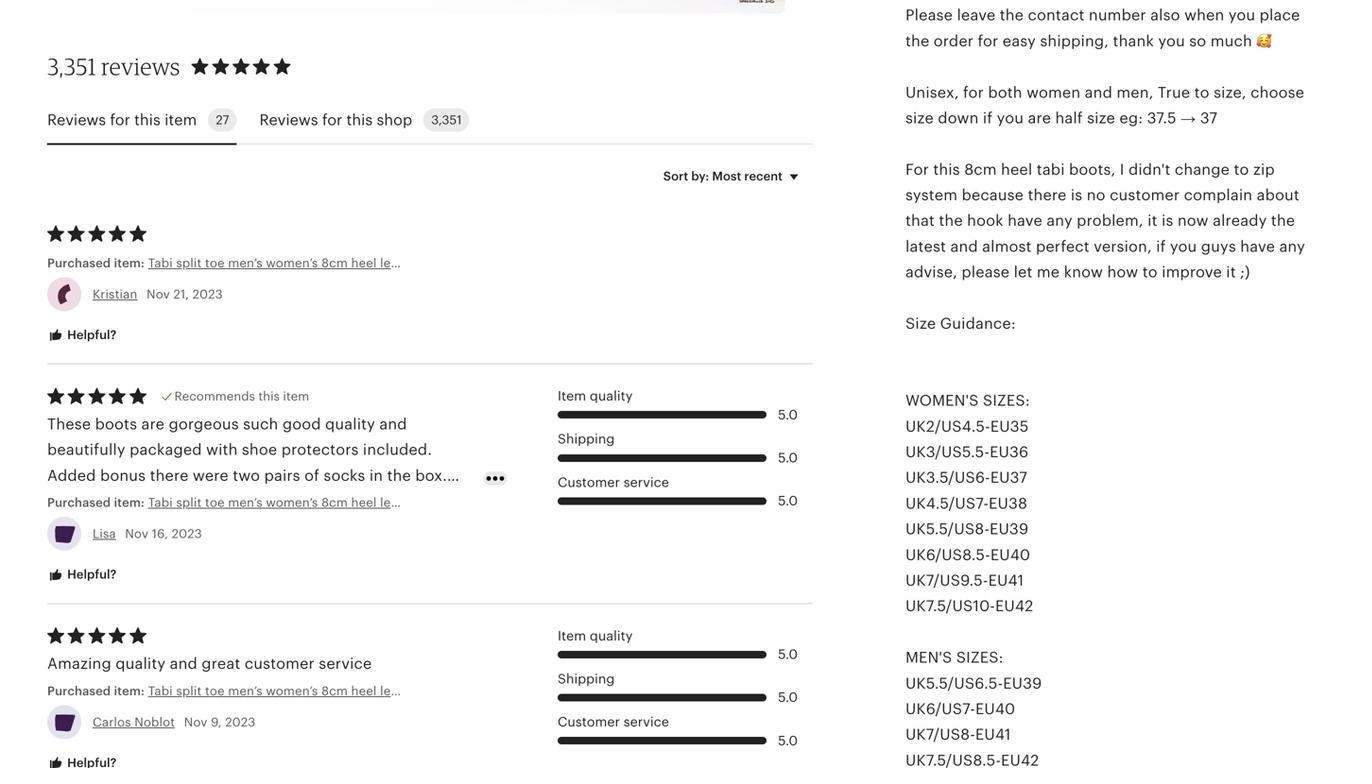 Task type: locate. For each thing, give the bounding box(es) containing it.
you inside unisex, for both women and men, true to size, choose size down if you are half size eg: 37.5 → 37
[[997, 110, 1024, 127]]

2 vertical spatial toe
[[205, 684, 225, 699]]

men's for nov 21, 2023
[[228, 256, 263, 270]]

3 eu35- from the top
[[463, 684, 499, 699]]

2 47 from the top
[[498, 496, 513, 510]]

tabi up from
[[148, 496, 173, 510]]

uk5.5/us8-
[[906, 521, 990, 538]]

eu35-
[[463, 256, 499, 270], [463, 496, 499, 510], [463, 684, 499, 699]]

for up down
[[964, 84, 984, 101]]

toe up kristian nov 21, 2023
[[205, 256, 225, 270]]

boots for nov 16, 2023
[[426, 496, 460, 510]]

it up version,
[[1148, 212, 1158, 230]]

are up packaged
[[141, 416, 165, 433]]

0 horizontal spatial size
[[906, 110, 934, 127]]

have up almost
[[1008, 212, 1043, 230]]

boots,
[[1069, 161, 1116, 178]]

3 women's from the top
[[266, 684, 318, 699]]

there down packaged
[[150, 467, 189, 484]]

leather for nov 16, 2023
[[380, 496, 422, 510]]

any
[[1047, 212, 1073, 230], [1280, 238, 1306, 255]]

split for 21,
[[176, 256, 202, 270]]

0 vertical spatial helpful?
[[64, 328, 117, 342]]

reviews
[[101, 52, 180, 80]]

0 vertical spatial purchased item: tabi split toe men's women's 8cm heel leather boots eu35-47
[[47, 256, 513, 270]]

2 vertical spatial service
[[624, 715, 669, 730]]

eu41 inside "women's sizes: uk2/us4.5-eu35 uk3/us5.5-eu36 uk3.5/us6-eu37 uk4.5/us7-eu38 uk5.5/us8-eu39 uk6/us8.5-eu40 uk7/us9.5-eu41 uk7.5/us10-eu42"
[[989, 572, 1024, 589]]

item left 27
[[165, 111, 197, 128]]

is left the no
[[1071, 187, 1083, 204]]

eu35- for lisa nov 16, 2023
[[463, 496, 499, 510]]

1 customer service from the top
[[558, 475, 669, 490]]

unisex, for both women and men, true to size, choose size down if you are half size eg: 37.5 → 37
[[906, 84, 1305, 127]]

1 helpful? from the top
[[64, 328, 117, 342]]

eu39 down eu42
[[1003, 675, 1042, 692]]

3 item: from the top
[[114, 684, 145, 699]]

are inside these boots are gorgeous such good quality and beautifully packaged with shoe protectors included. added bonus there were two pairs of socks in the box. lovely touch. would recommend woodchucksato and would buy from them again.
[[141, 416, 165, 433]]

if right version,
[[1157, 238, 1166, 255]]

1 men's from the top
[[228, 256, 263, 270]]

2 vertical spatial tabi
[[148, 684, 173, 699]]

2 reviews from the left
[[259, 111, 318, 128]]

0 vertical spatial 3,351
[[47, 52, 96, 80]]

1 horizontal spatial there
[[1028, 187, 1067, 204]]

2 customer service from the top
[[558, 715, 669, 730]]

1 vertical spatial purchased
[[47, 496, 111, 510]]

1 vertical spatial 3,351
[[431, 113, 462, 127]]

0 vertical spatial women's
[[266, 256, 318, 270]]

tabi up kristian nov 21, 2023
[[148, 256, 173, 270]]

men's
[[906, 650, 952, 667]]

0 vertical spatial men's
[[228, 256, 263, 270]]

1 vertical spatial toe
[[205, 496, 225, 510]]

2 vertical spatial 47
[[498, 684, 513, 699]]

how
[[1108, 264, 1139, 281]]

2 men's from the top
[[228, 496, 263, 510]]

toe down the were on the bottom left of the page
[[205, 496, 225, 510]]

1 horizontal spatial are
[[1028, 110, 1051, 127]]

0 horizontal spatial is
[[1071, 187, 1083, 204]]

3,351 reviews
[[47, 52, 180, 80]]

to left zip
[[1234, 161, 1250, 178]]

it left ;)
[[1227, 264, 1237, 281]]

to inside unisex, for both women and men, true to size, choose size down if you are half size eg: 37.5 → 37
[[1195, 84, 1210, 101]]

there inside these boots are gorgeous such good quality and beautifully packaged with shoe protectors included. added bonus there were two pairs of socks in the box. lovely touch. would recommend woodchucksato and would buy from them again.
[[150, 467, 189, 484]]

27
[[216, 113, 229, 127]]

quality inside these boots are gorgeous such good quality and beautifully packaged with shoe protectors included. added bonus there were two pairs of socks in the box. lovely touch. would recommend woodchucksato and would buy from them again.
[[325, 416, 375, 433]]

1 vertical spatial nov
[[125, 527, 149, 541]]

to right the how
[[1143, 264, 1158, 281]]

men,
[[1117, 84, 1154, 101]]

0 horizontal spatial are
[[141, 416, 165, 433]]

any up perfect
[[1047, 212, 1073, 230]]

0 vertical spatial are
[[1028, 110, 1051, 127]]

item: for kristian
[[114, 256, 145, 270]]

for for reviews for this shop
[[322, 111, 343, 128]]

helpful? for lisa nov 16, 2023
[[64, 568, 117, 582]]

are down "women"
[[1028, 110, 1051, 127]]

you left "so"
[[1159, 32, 1186, 50]]

this right for
[[934, 161, 960, 178]]

sort by: most recent
[[664, 169, 783, 183]]

item: up carlos noblot link
[[114, 684, 145, 699]]

leather
[[380, 256, 422, 270], [380, 496, 422, 510], [380, 684, 422, 699]]

toe for nov 9, 2023
[[205, 684, 225, 699]]

included.
[[363, 442, 432, 459]]

1 vertical spatial helpful?
[[64, 568, 117, 582]]

is left now
[[1162, 212, 1174, 230]]

1 leather from the top
[[380, 256, 422, 270]]

0 vertical spatial purchased
[[47, 256, 111, 270]]

1 item: from the top
[[114, 256, 145, 270]]

🥰
[[1257, 32, 1272, 50]]

nov left 21,
[[147, 287, 170, 302]]

helpful?
[[64, 328, 117, 342], [64, 568, 117, 582]]

1 vertical spatial split
[[176, 496, 202, 510]]

heel for nov 21, 2023
[[351, 256, 377, 270]]

eu40 down uk5.5/us6.5-
[[976, 701, 1016, 718]]

customer right 'great'
[[245, 656, 315, 673]]

2023 right 9,
[[225, 716, 256, 730]]

2 vertical spatial item:
[[114, 684, 145, 699]]

noblot
[[134, 716, 175, 730]]

down
[[938, 110, 979, 127]]

these boots are gorgeous such good quality and beautifully packaged with shoe protectors included. added bonus there were two pairs of socks in the box. lovely touch. would recommend woodchucksato and would buy from them again.
[[47, 416, 447, 536]]

this
[[134, 111, 161, 128], [347, 111, 373, 128], [934, 161, 960, 178], [258, 390, 280, 404]]

0 vertical spatial toe
[[205, 256, 225, 270]]

heel for nov 9, 2023
[[351, 684, 377, 699]]

eu41 down uk6/us7-
[[976, 727, 1011, 744]]

3 tabi from the top
[[148, 684, 173, 699]]

helpful? down the kristian
[[64, 328, 117, 342]]

1 tabi split toe men's women's 8cm heel leather boots eu35-47 link from the top
[[148, 255, 513, 272]]

1 horizontal spatial to
[[1195, 84, 1210, 101]]

2 purchased item: tabi split toe men's women's 8cm heel leather boots eu35-47 from the top
[[47, 496, 513, 510]]

uk7.5/us10-
[[906, 598, 996, 615]]

eu40 inside men's sizes: uk5.5/us6.5-eu39 uk6/us7-eu40 uk7/us8-eu41
[[976, 701, 1016, 718]]

37
[[1201, 110, 1218, 127]]

0 vertical spatial service
[[624, 475, 669, 490]]

true
[[1158, 84, 1191, 101]]

for this 8cm heel tabi boots, i didn't change to zip system because there is no customer complain about that the hook have any problem, it is now already the latest and almost perfect version, if you guys have any advise, please let me know how to improve it ;)
[[906, 161, 1306, 281]]

split
[[176, 256, 202, 270], [176, 496, 202, 510], [176, 684, 202, 699]]

1 vertical spatial it
[[1227, 264, 1237, 281]]

1 vertical spatial there
[[150, 467, 189, 484]]

eu41 up eu42
[[989, 572, 1024, 589]]

tabi for nov
[[148, 684, 173, 699]]

1 vertical spatial eu40
[[976, 701, 1016, 718]]

reviews right 27
[[259, 111, 318, 128]]

1 vertical spatial leather
[[380, 496, 422, 510]]

latest
[[906, 238, 947, 255]]

tabi
[[148, 256, 173, 270], [148, 496, 173, 510], [148, 684, 173, 699]]

1 horizontal spatial size
[[1087, 110, 1116, 127]]

again.
[[209, 519, 254, 536]]

have up ;)
[[1241, 238, 1276, 255]]

0 vertical spatial eu40
[[991, 547, 1031, 564]]

sizes: inside "women's sizes: uk2/us4.5-eu35 uk3/us5.5-eu36 uk3.5/us6-eu37 uk4.5/us7-eu38 uk5.5/us8-eu39 uk6/us8.5-eu40 uk7/us9.5-eu41 uk7.5/us10-eu42"
[[983, 392, 1030, 410]]

0 vertical spatial 47
[[498, 256, 513, 270]]

number
[[1089, 7, 1147, 24]]

2023
[[193, 287, 223, 302], [172, 527, 202, 541], [225, 716, 256, 730]]

0 vertical spatial tabi split toe men's women's 8cm heel leather boots eu35-47 link
[[148, 255, 513, 272]]

2 vertical spatial leather
[[380, 684, 422, 699]]

2 vertical spatial purchased item: tabi split toe men's women's 8cm heel leather boots eu35-47
[[47, 684, 513, 699]]

men's sizes: uk5.5/us6.5-eu39 uk6/us7-eu40 uk7/us8-eu41
[[906, 650, 1042, 744]]

both
[[988, 84, 1023, 101]]

the
[[1000, 7, 1024, 24], [906, 32, 930, 50], [939, 212, 963, 230], [1272, 212, 1296, 230], [387, 467, 411, 484]]

tabi split toe men's women's 8cm heel leather boots eu35-47 link
[[148, 255, 513, 272], [148, 495, 513, 512], [148, 683, 513, 700]]

toe for nov 16, 2023
[[205, 496, 225, 510]]

zip
[[1254, 161, 1275, 178]]

3,351 right shop
[[431, 113, 462, 127]]

sizes: inside men's sizes: uk5.5/us6.5-eu39 uk6/us7-eu40 uk7/us8-eu41
[[957, 650, 1004, 667]]

if right down
[[983, 110, 993, 127]]

you up the "much"
[[1229, 7, 1256, 24]]

for inside unisex, for both women and men, true to size, choose size down if you are half size eg: 37.5 → 37
[[964, 84, 984, 101]]

boots
[[426, 256, 460, 270], [95, 416, 137, 433], [426, 496, 460, 510], [426, 684, 460, 699]]

1 women's from the top
[[266, 256, 318, 270]]

1 vertical spatial eu35-
[[463, 496, 499, 510]]

sizes: up eu35
[[983, 392, 1030, 410]]

1 customer from the top
[[558, 475, 620, 490]]

men's
[[228, 256, 263, 270], [228, 496, 263, 510], [228, 684, 263, 699]]

heel inside for this 8cm heel tabi boots, i didn't change to zip system because there is no customer complain about that the hook have any problem, it is now already the latest and almost perfect version, if you guys have any advise, please let me know how to improve it ;)
[[1001, 161, 1033, 178]]

1 vertical spatial 47
[[498, 496, 513, 510]]

you down both
[[997, 110, 1024, 127]]

0 vertical spatial any
[[1047, 212, 1073, 230]]

uk3/us5.5-
[[906, 444, 990, 461]]

shipping for lisa nov 16, 2023
[[558, 432, 615, 447]]

2 tabi from the top
[[148, 496, 173, 510]]

;)
[[1241, 264, 1251, 281]]

0 vertical spatial item quality
[[558, 389, 633, 404]]

2 women's from the top
[[266, 496, 318, 510]]

split down "amazing quality and great customer service"
[[176, 684, 202, 699]]

0 vertical spatial sizes:
[[983, 392, 1030, 410]]

2 item: from the top
[[114, 496, 145, 510]]

2 item from the top
[[558, 629, 586, 644]]

it
[[1148, 212, 1158, 230], [1227, 264, 1237, 281]]

2 eu35- from the top
[[463, 496, 499, 510]]

nov for 21,
[[147, 287, 170, 302]]

1 purchased from the top
[[47, 256, 111, 270]]

2 customer from the top
[[558, 715, 620, 730]]

and down hook
[[951, 238, 978, 255]]

0 horizontal spatial there
[[150, 467, 189, 484]]

3 men's from the top
[[228, 684, 263, 699]]

shoe
[[242, 442, 277, 459]]

0 vertical spatial customer
[[558, 475, 620, 490]]

item up the good
[[283, 390, 309, 404]]

0 vertical spatial shipping
[[558, 432, 615, 447]]

9,
[[211, 716, 222, 730]]

split up them
[[176, 496, 202, 510]]

helpful? for kristian nov 21, 2023
[[64, 328, 117, 342]]

recommend
[[201, 493, 290, 510]]

3 tabi split toe men's women's 8cm heel leather boots eu35-47 link from the top
[[148, 683, 513, 700]]

reviews for reviews for this item
[[47, 111, 106, 128]]

3 toe from the top
[[205, 684, 225, 699]]

0 horizontal spatial 3,351
[[47, 52, 96, 80]]

eu40 down "eu38"
[[991, 547, 1031, 564]]

women's for nov 16, 2023
[[266, 496, 318, 510]]

3,351 left reviews
[[47, 52, 96, 80]]

unisex,
[[906, 84, 959, 101]]

toe
[[205, 256, 225, 270], [205, 496, 225, 510], [205, 684, 225, 699]]

amazing
[[47, 656, 111, 673]]

1 vertical spatial have
[[1241, 238, 1276, 255]]

there down tabi
[[1028, 187, 1067, 204]]

boots inside these boots are gorgeous such good quality and beautifully packaged with shoe protectors included. added bonus there were two pairs of socks in the box. lovely touch. would recommend woodchucksato and would buy from them again.
[[95, 416, 137, 433]]

tab list
[[47, 97, 813, 145]]

for
[[978, 32, 999, 50], [964, 84, 984, 101], [110, 111, 130, 128], [322, 111, 343, 128]]

for inside the 'please leave the contact number also when you place the order for easy shipping, thank you so much 🥰'
[[978, 32, 999, 50]]

women's for nov 9, 2023
[[266, 684, 318, 699]]

this down reviews
[[134, 111, 161, 128]]

are
[[1028, 110, 1051, 127], [141, 416, 165, 433]]

is
[[1071, 187, 1083, 204], [1162, 212, 1174, 230]]

1 horizontal spatial have
[[1241, 238, 1276, 255]]

item
[[558, 389, 586, 404], [558, 629, 586, 644]]

0 vertical spatial helpful? button
[[33, 318, 131, 353]]

0 vertical spatial tabi
[[148, 256, 173, 270]]

1 vertical spatial tabi
[[148, 496, 173, 510]]

1 vertical spatial item:
[[114, 496, 145, 510]]

2 vertical spatial eu35-
[[463, 684, 499, 699]]

helpful? button
[[33, 318, 131, 353], [33, 558, 131, 593]]

3 purchased item: tabi split toe men's women's 8cm heel leather boots eu35-47 from the top
[[47, 684, 513, 699]]

size left eg:
[[1087, 110, 1116, 127]]

purchased up would
[[47, 496, 111, 510]]

2023 right '16,'
[[172, 527, 202, 541]]

for down leave
[[978, 32, 999, 50]]

socks
[[324, 467, 365, 484]]

2 helpful? from the top
[[64, 568, 117, 582]]

version,
[[1094, 238, 1152, 255]]

1 vertical spatial customer
[[245, 656, 315, 673]]

that
[[906, 212, 935, 230]]

item: up kristian link
[[114, 256, 145, 270]]

8cm for nov 16, 2023
[[321, 496, 348, 510]]

1 vertical spatial shipping
[[558, 672, 615, 687]]

2 vertical spatial tabi split toe men's women's 8cm heel leather boots eu35-47 link
[[148, 683, 513, 700]]

8cm for nov 21, 2023
[[321, 256, 348, 270]]

0 vertical spatial item
[[165, 111, 197, 128]]

→
[[1181, 110, 1196, 127]]

2 vertical spatial split
[[176, 684, 202, 699]]

1 vertical spatial customer
[[558, 715, 620, 730]]

1 vertical spatial are
[[141, 416, 165, 433]]

customer inside for this 8cm heel tabi boots, i didn't change to zip system because there is no customer complain about that the hook have any problem, it is now already the latest and almost perfect version, if you guys have any advise, please let me know how to improve it ;)
[[1110, 187, 1180, 204]]

tabi up noblot
[[148, 684, 173, 699]]

2 split from the top
[[176, 496, 202, 510]]

1 vertical spatial men's
[[228, 496, 263, 510]]

2023 for kristian nov 21, 2023
[[193, 287, 223, 302]]

1 vertical spatial item quality
[[558, 629, 633, 644]]

0 vertical spatial 2023
[[193, 287, 223, 302]]

eu39 down "eu38"
[[990, 521, 1029, 538]]

2023 right 21,
[[193, 287, 223, 302]]

0 vertical spatial is
[[1071, 187, 1083, 204]]

0 horizontal spatial to
[[1143, 264, 1158, 281]]

1 item from the top
[[558, 389, 586, 404]]

eu39 inside "women's sizes: uk2/us4.5-eu35 uk3/us5.5-eu36 uk3.5/us6-eu37 uk4.5/us7-eu38 uk5.5/us8-eu39 uk6/us8.5-eu40 uk7/us9.5-eu41 uk7.5/us10-eu42"
[[990, 521, 1029, 538]]

for for unisex, for both women and men, true to size, choose size down if you are half size eg: 37.5 → 37
[[964, 84, 984, 101]]

0 vertical spatial to
[[1195, 84, 1210, 101]]

to up 37
[[1195, 84, 1210, 101]]

3 leather from the top
[[380, 684, 422, 699]]

and left men,
[[1085, 84, 1113, 101]]

uk6/us8.5-
[[906, 547, 991, 564]]

2 vertical spatial women's
[[266, 684, 318, 699]]

1 vertical spatial any
[[1280, 238, 1306, 255]]

service
[[624, 475, 669, 490], [319, 656, 372, 673], [624, 715, 669, 730]]

shipping,
[[1040, 32, 1109, 50]]

0 vertical spatial eu39
[[990, 521, 1029, 538]]

split up 21,
[[176, 256, 202, 270]]

carlos
[[93, 716, 131, 730]]

1 vertical spatial tabi split toe men's women's 8cm heel leather boots eu35-47 link
[[148, 495, 513, 512]]

already
[[1213, 212, 1267, 230]]

thank
[[1113, 32, 1155, 50]]

2 helpful? button from the top
[[33, 558, 131, 593]]

item: for lisa
[[114, 496, 145, 510]]

0 horizontal spatial reviews
[[47, 111, 106, 128]]

2 toe from the top
[[205, 496, 225, 510]]

3 split from the top
[[176, 684, 202, 699]]

0 vertical spatial leather
[[380, 256, 422, 270]]

women's for nov 21, 2023
[[266, 256, 318, 270]]

size down unisex,
[[906, 110, 934, 127]]

8cm inside for this 8cm heel tabi boots, i didn't change to zip system because there is no customer complain about that the hook have any problem, it is now already the latest and almost perfect version, if you guys have any advise, please let me know how to improve it ;)
[[965, 161, 997, 178]]

uk4.5/us7-
[[906, 495, 989, 512]]

there
[[1028, 187, 1067, 204], [150, 467, 189, 484]]

47 for nov 21, 2023
[[498, 256, 513, 270]]

purchased up the kristian
[[47, 256, 111, 270]]

37.5
[[1148, 110, 1177, 127]]

purchased item: tabi split toe men's women's 8cm heel leather boots eu35-47 for lisa nov 16, 2023
[[47, 496, 513, 510]]

1 vertical spatial helpful? button
[[33, 558, 131, 593]]

1 eu35- from the top
[[463, 256, 499, 270]]

1 vertical spatial customer service
[[558, 715, 669, 730]]

tabi split toe men's women's 8cm heel leather boots eu35-47 link for carlos noblot nov 9, 2023
[[148, 683, 513, 700]]

toe for nov 21, 2023
[[205, 256, 225, 270]]

0 horizontal spatial customer
[[245, 656, 315, 673]]

1 toe from the top
[[205, 256, 225, 270]]

1 horizontal spatial 3,351
[[431, 113, 462, 127]]

purchased down amazing
[[47, 684, 111, 699]]

with
[[206, 442, 238, 459]]

eu39 inside men's sizes: uk5.5/us6.5-eu39 uk6/us7-eu40 uk7/us8-eu41
[[1003, 675, 1042, 692]]

1 vertical spatial to
[[1234, 161, 1250, 178]]

2 tabi split toe men's women's 8cm heel leather boots eu35-47 link from the top
[[148, 495, 513, 512]]

leather for nov 21, 2023
[[380, 256, 422, 270]]

0 vertical spatial eu41
[[989, 572, 1024, 589]]

them
[[167, 519, 205, 536]]

item:
[[114, 256, 145, 270], [114, 496, 145, 510], [114, 684, 145, 699]]

added
[[47, 467, 96, 484]]

sizes: for eu39
[[957, 650, 1004, 667]]

0 horizontal spatial if
[[983, 110, 993, 127]]

half
[[1056, 110, 1083, 127]]

helpful? button down the kristian
[[33, 318, 131, 353]]

3,351 for 3,351
[[431, 113, 462, 127]]

boots for nov 21, 2023
[[426, 256, 460, 270]]

reviews down 3,351 reviews
[[47, 111, 106, 128]]

the right 'in'
[[387, 467, 411, 484]]

eu41
[[989, 572, 1024, 589], [976, 727, 1011, 744]]

1 vertical spatial is
[[1162, 212, 1174, 230]]

bonus
[[100, 467, 146, 484]]

2 vertical spatial purchased
[[47, 684, 111, 699]]

purchased for kristian
[[47, 256, 111, 270]]

0 horizontal spatial item
[[165, 111, 197, 128]]

1 helpful? button from the top
[[33, 318, 131, 353]]

gorgeous
[[169, 416, 239, 433]]

1 5.0 from the top
[[778, 408, 798, 423]]

2 purchased from the top
[[47, 496, 111, 510]]

advise,
[[906, 264, 958, 281]]

toe down "amazing quality and great customer service"
[[205, 684, 225, 699]]

any down about
[[1280, 238, 1306, 255]]

boots for nov 9, 2023
[[426, 684, 460, 699]]

item: down bonus
[[114, 496, 145, 510]]

and inside for this 8cm heel tabi boots, i didn't change to zip system because there is no customer complain about that the hook have any problem, it is now already the latest and almost perfect version, if you guys have any advise, please let me know how to improve it ;)
[[951, 238, 978, 255]]

2 leather from the top
[[380, 496, 422, 510]]

0 vertical spatial item
[[558, 389, 586, 404]]

purchased item: tabi split toe men's women's 8cm heel leather boots eu35-47 for kristian nov 21, 2023
[[47, 256, 513, 270]]

0 vertical spatial it
[[1148, 212, 1158, 230]]

helpful? down 'lisa' link
[[64, 568, 117, 582]]

women
[[1027, 84, 1081, 101]]

to
[[1195, 84, 1210, 101], [1234, 161, 1250, 178], [1143, 264, 1158, 281]]

1 vertical spatial if
[[1157, 238, 1166, 255]]

3,351 for 3,351 reviews
[[47, 52, 96, 80]]

item quality for lisa nov 16, 2023
[[558, 389, 633, 404]]

if inside unisex, for both women and men, true to size, choose size down if you are half size eg: 37.5 → 37
[[983, 110, 993, 127]]

item inside tab list
[[165, 111, 197, 128]]

women's
[[906, 392, 979, 410]]

0 vertical spatial nov
[[147, 287, 170, 302]]

nov left '16,'
[[125, 527, 149, 541]]

0 vertical spatial item:
[[114, 256, 145, 270]]

size
[[906, 315, 936, 332]]

shipping for carlos noblot nov 9, 2023
[[558, 672, 615, 687]]

for left shop
[[322, 111, 343, 128]]

2 vertical spatial 2023
[[225, 716, 256, 730]]

touch.
[[99, 493, 146, 510]]

and
[[1085, 84, 1113, 101], [951, 238, 978, 255], [380, 416, 407, 433], [419, 493, 447, 510], [170, 656, 198, 673]]

2 shipping from the top
[[558, 672, 615, 687]]

you up improve
[[1170, 238, 1197, 255]]

sizes: up uk5.5/us6.5-
[[957, 650, 1004, 667]]

1 item quality from the top
[[558, 389, 633, 404]]

1 reviews from the left
[[47, 111, 106, 128]]

size,
[[1214, 84, 1247, 101]]

the right that
[[939, 212, 963, 230]]

1 vertical spatial 2023
[[172, 527, 202, 541]]

1 vertical spatial eu41
[[976, 727, 1011, 744]]

have
[[1008, 212, 1043, 230], [1241, 238, 1276, 255]]

1 split from the top
[[176, 256, 202, 270]]

0 vertical spatial there
[[1028, 187, 1067, 204]]

helpful? button down lisa
[[33, 558, 131, 593]]

item quality
[[558, 389, 633, 404], [558, 629, 633, 644]]

1 shipping from the top
[[558, 432, 615, 447]]

uk3.5/us6-
[[906, 470, 991, 487]]

nov left 9,
[[184, 716, 208, 730]]

item quality for carlos noblot nov 9, 2023
[[558, 629, 633, 644]]

1 vertical spatial purchased item: tabi split toe men's women's 8cm heel leather boots eu35-47
[[47, 496, 513, 510]]

customer down didn't
[[1110, 187, 1180, 204]]

for for reviews for this item
[[110, 111, 130, 128]]

5 5.0 from the top
[[778, 691, 798, 706]]

eu35- for kristian nov 21, 2023
[[463, 256, 499, 270]]

2 item quality from the top
[[558, 629, 633, 644]]

0 horizontal spatial have
[[1008, 212, 1043, 230]]

1 tabi from the top
[[148, 256, 173, 270]]

for down 3,351 reviews
[[110, 111, 130, 128]]

1 47 from the top
[[498, 256, 513, 270]]

1 purchased item: tabi split toe men's women's 8cm heel leather boots eu35-47 from the top
[[47, 256, 513, 270]]

eu37
[[991, 470, 1028, 487]]

item for lisa nov 16, 2023
[[558, 389, 586, 404]]

3 purchased from the top
[[47, 684, 111, 699]]

3 47 from the top
[[498, 684, 513, 699]]

for
[[906, 161, 929, 178]]



Task type: vqa. For each thing, say whether or not it's contained in the screenshot.
search box
no



Task type: describe. For each thing, give the bounding box(es) containing it.
because
[[962, 187, 1024, 204]]

box.
[[415, 467, 447, 484]]

4 5.0 from the top
[[778, 648, 798, 662]]

1 size from the left
[[906, 110, 934, 127]]

now
[[1178, 212, 1209, 230]]

lisa
[[93, 527, 116, 541]]

tab list containing reviews for this item
[[47, 97, 813, 145]]

and down the box.
[[419, 493, 447, 510]]

purchased for lisa
[[47, 496, 111, 510]]

eu35- for carlos noblot nov 9, 2023
[[463, 684, 499, 699]]

eg:
[[1120, 110, 1143, 127]]

tabi for 16,
[[148, 496, 173, 510]]

place
[[1260, 7, 1300, 24]]

47 for nov 16, 2023
[[498, 496, 513, 510]]

kristian
[[93, 287, 138, 302]]

customer for carlos noblot nov 9, 2023
[[558, 715, 620, 730]]

women's sizes: uk2/us4.5-eu35 uk3/us5.5-eu36 uk3.5/us6-eu37 uk4.5/us7-eu38 uk5.5/us8-eu39 uk6/us8.5-eu40 uk7/us9.5-eu41 uk7.5/us10-eu42
[[906, 392, 1034, 615]]

most
[[712, 169, 742, 183]]

and inside unisex, for both women and men, true to size, choose size down if you are half size eg: 37.5 → 37
[[1085, 84, 1113, 101]]

you inside for this 8cm heel tabi boots, i didn't change to zip system because there is no customer complain about that the hook have any problem, it is now already the latest and almost perfect version, if you guys have any advise, please let me know how to improve it ;)
[[1170, 238, 1197, 255]]

16,
[[152, 527, 168, 541]]

the down please
[[906, 32, 930, 50]]

and left 'great'
[[170, 656, 198, 673]]

eu36
[[990, 444, 1029, 461]]

uk6/us7-
[[906, 701, 976, 718]]

tabi split toe men's women's 8cm heel leather boots eu35-47 link for lisa nov 16, 2023
[[148, 495, 513, 512]]

tabi split toe men's women's 8cm heel leather boots eu35-47 link for kristian nov 21, 2023
[[148, 255, 513, 272]]

tabi
[[1037, 161, 1065, 178]]

1 horizontal spatial is
[[1162, 212, 1174, 230]]

there inside for this 8cm heel tabi boots, i didn't change to zip system because there is no customer complain about that the hook have any problem, it is now already the latest and almost perfect version, if you guys have any advise, please let me know how to improve it ;)
[[1028, 187, 1067, 204]]

guidance:
[[940, 315, 1016, 332]]

2 size from the left
[[1087, 110, 1116, 127]]

3 5.0 from the top
[[778, 494, 798, 509]]

woodchucksato
[[295, 493, 415, 510]]

this left shop
[[347, 111, 373, 128]]

2 vertical spatial nov
[[184, 716, 208, 730]]

problem,
[[1077, 212, 1144, 230]]

item for carlos noblot nov 9, 2023
[[558, 629, 586, 644]]

the inside these boots are gorgeous such good quality and beautifully packaged with shoe protectors included. added bonus there were two pairs of socks in the box. lovely touch. would recommend woodchucksato and would buy from them again.
[[387, 467, 411, 484]]

uk2/us4.5-
[[906, 418, 991, 435]]

helpful? button for kristian
[[33, 318, 131, 353]]

men's for nov 9, 2023
[[228, 684, 263, 699]]

item: for carlos
[[114, 684, 145, 699]]

change
[[1175, 161, 1230, 178]]

customer service for carlos noblot nov 9, 2023
[[558, 715, 669, 730]]

complain
[[1184, 187, 1253, 204]]

easy
[[1003, 32, 1036, 50]]

uk7/us9.5-
[[906, 572, 989, 589]]

this inside for this 8cm heel tabi boots, i didn't change to zip system because there is no customer complain about that the hook have any problem, it is now already the latest and almost perfect version, if you guys have any advise, please let me know how to improve it ;)
[[934, 161, 960, 178]]

let
[[1014, 264, 1033, 281]]

choose
[[1251, 84, 1305, 101]]

pairs
[[264, 467, 300, 484]]

nov for 16,
[[125, 527, 149, 541]]

recommends this item
[[174, 390, 309, 404]]

so
[[1190, 32, 1207, 50]]

purchased item: tabi split toe men's women's 8cm heel leather boots eu35-47 for carlos noblot nov 9, 2023
[[47, 684, 513, 699]]

great
[[202, 656, 241, 673]]

eu35
[[991, 418, 1029, 435]]

amazing quality and great customer service
[[47, 656, 372, 673]]

customer for lisa nov 16, 2023
[[558, 475, 620, 490]]

these
[[47, 416, 91, 433]]

packaged
[[130, 442, 202, 459]]

1 vertical spatial service
[[319, 656, 372, 673]]

know
[[1064, 264, 1104, 281]]

2 5.0 from the top
[[778, 451, 798, 466]]

if inside for this 8cm heel tabi boots, i didn't change to zip system because there is no customer complain about that the hook have any problem, it is now already the latest and almost perfect version, if you guys have any advise, please let me know how to improve it ;)
[[1157, 238, 1166, 255]]

47 for nov 9, 2023
[[498, 684, 513, 699]]

almost
[[983, 238, 1032, 255]]

1 horizontal spatial it
[[1227, 264, 1237, 281]]

contact
[[1028, 7, 1085, 24]]

8cm for nov 9, 2023
[[321, 684, 348, 699]]

improve
[[1162, 264, 1222, 281]]

leather for nov 9, 2023
[[380, 684, 422, 699]]

didn't
[[1129, 161, 1171, 178]]

were
[[193, 467, 229, 484]]

system
[[906, 187, 958, 204]]

0 vertical spatial have
[[1008, 212, 1043, 230]]

carlos noblot link
[[93, 716, 175, 730]]

purchased for carlos
[[47, 684, 111, 699]]

reviews for this item
[[47, 111, 197, 128]]

and up included.
[[380, 416, 407, 433]]

me
[[1037, 264, 1060, 281]]

eu38
[[989, 495, 1028, 512]]

carlos noblot nov 9, 2023
[[93, 716, 256, 730]]

from
[[128, 519, 163, 536]]

i
[[1120, 161, 1125, 178]]

no
[[1087, 187, 1106, 204]]

by:
[[691, 169, 709, 183]]

2023 for lisa nov 16, 2023
[[172, 527, 202, 541]]

please
[[962, 264, 1010, 281]]

beautifully
[[47, 442, 125, 459]]

sort by: most recent button
[[649, 156, 820, 196]]

1 horizontal spatial item
[[283, 390, 309, 404]]

shop
[[377, 111, 412, 128]]

21,
[[173, 287, 189, 302]]

lisa nov 16, 2023
[[93, 527, 202, 541]]

the up easy
[[1000, 7, 1024, 24]]

service for carlos noblot nov 9, 2023
[[624, 715, 669, 730]]

sizes: for eu35
[[983, 392, 1030, 410]]

reviews for reviews for this shop
[[259, 111, 318, 128]]

leave
[[957, 7, 996, 24]]

eu40 inside "women's sizes: uk2/us4.5-eu35 uk3/us5.5-eu36 uk3.5/us6-eu37 uk4.5/us7-eu38 uk5.5/us8-eu39 uk6/us8.5-eu40 uk7/us9.5-eu41 uk7.5/us10-eu42"
[[991, 547, 1031, 564]]

the down about
[[1272, 212, 1296, 230]]

service for lisa nov 16, 2023
[[624, 475, 669, 490]]

1 horizontal spatial any
[[1280, 238, 1306, 255]]

heel for nov 16, 2023
[[351, 496, 377, 510]]

sort
[[664, 169, 689, 183]]

tabi for 21,
[[148, 256, 173, 270]]

kristian link
[[93, 287, 138, 302]]

0 horizontal spatial any
[[1047, 212, 1073, 230]]

size guidance:
[[906, 315, 1016, 332]]

split for 16,
[[176, 496, 202, 510]]

eu41 inside men's sizes: uk5.5/us6.5-eu39 uk6/us7-eu40 uk7/us8-eu41
[[976, 727, 1011, 744]]

guys
[[1202, 238, 1237, 255]]

helpful? button for lisa
[[33, 558, 131, 593]]

men's for nov 16, 2023
[[228, 496, 263, 510]]

this up such
[[258, 390, 280, 404]]

much
[[1211, 32, 1253, 50]]

such
[[243, 416, 278, 433]]

lisa link
[[93, 527, 116, 541]]

buy
[[96, 519, 124, 536]]

when
[[1185, 7, 1225, 24]]

customer service for lisa nov 16, 2023
[[558, 475, 669, 490]]

in
[[370, 467, 383, 484]]

are inside unisex, for both women and men, true to size, choose size down if you are half size eg: 37.5 → 37
[[1028, 110, 1051, 127]]

uk7/us8-
[[906, 727, 976, 744]]

would
[[150, 493, 197, 510]]

uk5.5/us6.5-
[[906, 675, 1003, 692]]

lovely
[[47, 493, 94, 510]]

6 5.0 from the top
[[778, 734, 798, 749]]

would
[[47, 519, 92, 536]]

hook
[[967, 212, 1004, 230]]

2 vertical spatial to
[[1143, 264, 1158, 281]]

split for nov
[[176, 684, 202, 699]]



